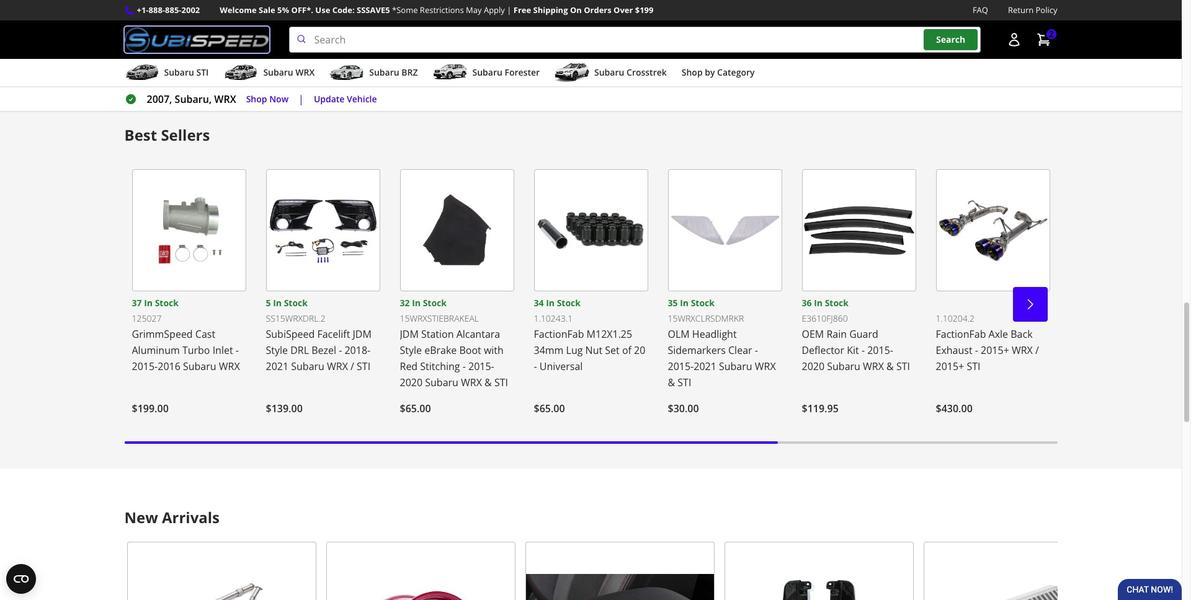 Task type: locate. For each thing, give the bounding box(es) containing it.
36 in stock e3610fj860 oem rain guard deflector kit - 2015- 2020 subaru wrx & sti
[[802, 297, 910, 374]]

6 stock from the left
[[825, 297, 849, 309]]

- right kit
[[862, 344, 865, 357]]

2015- inside 32 in stock 15wrxstiebrakeal jdm station alcantara style ebrake boot with red stitching - 2015- 2020 subaru wrx & sti
[[468, 360, 494, 374]]

1 vertical spatial |
[[298, 93, 304, 106]]

0 vertical spatial 2020
[[802, 360, 825, 374]]

axle
[[989, 328, 1008, 341]]

| left update
[[298, 93, 304, 106]]

1 horizontal spatial &
[[668, 376, 675, 390]]

3 stock from the left
[[423, 297, 447, 309]]

2 horizontal spatial &
[[887, 360, 894, 374]]

in inside 35 in stock 15wrxclrsdmrkr olm headlight sidemarkers clear - 2015-2021 subaru wrx & sti
[[680, 297, 689, 309]]

shop now for shop now 'link' to the left
[[246, 93, 289, 105]]

&
[[887, 360, 894, 374], [485, 376, 492, 390], [668, 376, 675, 390]]

2015- inside '36 in stock e3610fj860 oem rain guard deflector kit - 2015- 2020 subaru wrx & sti'
[[867, 344, 893, 357]]

- down 34mm
[[534, 360, 537, 374]]

subaru sti button
[[124, 61, 209, 86]]

style up the red at the left bottom
[[400, 344, 422, 357]]

2015+ down "axle"
[[981, 344, 1009, 357]]

stock inside "34 in stock 1.10243.1 factionfab m12x1.25 34mm lug nut set of 20 - universal"
[[557, 297, 581, 309]]

2 style from the left
[[400, 344, 422, 357]]

2015- down boot
[[468, 360, 494, 374]]

shop now down subaru wrx dropdown button
[[246, 93, 289, 105]]

2 stock from the left
[[284, 297, 308, 309]]

0 vertical spatial now
[[645, 26, 664, 38]]

wrx
[[296, 66, 315, 78], [214, 93, 236, 106], [1012, 344, 1033, 357], [219, 360, 240, 374], [327, 360, 348, 374], [755, 360, 776, 374], [863, 360, 884, 374], [461, 376, 482, 390]]

grimmspeed inside shop grimmspeed link
[[172, 26, 227, 38]]

+1-888-885-2002
[[137, 4, 200, 16]]

1 vertical spatial shop now
[[246, 93, 289, 105]]

- inside 35 in stock 15wrxclrsdmrkr olm headlight sidemarkers clear - 2015-2021 subaru wrx & sti
[[755, 344, 758, 357]]

& inside 32 in stock 15wrxstiebrakeal jdm station alcantara style ebrake boot with red stitching - 2015- 2020 subaru wrx & sti
[[485, 376, 492, 390]]

1 vertical spatial shop now link
[[246, 92, 289, 106]]

1 $65.00 from the left
[[400, 402, 431, 416]]

subaru left the brz
[[369, 66, 399, 78]]

button image
[[1007, 32, 1021, 47]]

in right 35
[[680, 297, 689, 309]]

$199.00
[[132, 402, 169, 416]]

subaru down stitching
[[425, 376, 458, 390]]

inlet
[[213, 344, 233, 357]]

ebrake
[[424, 344, 457, 357]]

1 horizontal spatial /
[[1035, 344, 1039, 357]]

- right clear
[[755, 344, 758, 357]]

in right the 32
[[412, 297, 421, 309]]

in
[[144, 297, 153, 309], [273, 297, 282, 309], [412, 297, 421, 309], [546, 297, 555, 309], [680, 297, 689, 309], [814, 297, 823, 309]]

shop
[[149, 26, 170, 38], [622, 26, 643, 38], [682, 66, 703, 78], [246, 93, 267, 105]]

1 2021 from the left
[[266, 360, 289, 374]]

5 in from the left
[[680, 297, 689, 309]]

style inside 5 in stock ss15wrxdrl.2 subispeed facelift jdm style drl bezel - 2018- 2021 subaru wrx / sti
[[266, 344, 288, 357]]

in for oem
[[814, 297, 823, 309]]

0 horizontal spatial style
[[266, 344, 288, 357]]

*some restrictions may apply | free shipping on orders over $199
[[392, 4, 654, 16]]

*some
[[392, 4, 418, 16]]

style
[[266, 344, 288, 357], [400, 344, 422, 357]]

subaru inside '36 in stock e3610fj860 oem rain guard deflector kit - 2015- 2020 subaru wrx & sti'
[[827, 360, 860, 374]]

1 factionfab from the left
[[534, 328, 584, 341]]

grimmspeed
[[172, 26, 227, 38], [132, 328, 193, 341]]

0 horizontal spatial shop now
[[246, 93, 289, 105]]

in inside 5 in stock ss15wrxdrl.2 subispeed facelift jdm style drl bezel - 2018- 2021 subaru wrx / sti
[[273, 297, 282, 309]]

- inside "34 in stock 1.10243.1 factionfab m12x1.25 34mm lug nut set of 20 - universal"
[[534, 360, 537, 374]]

shop grimmspeed
[[149, 26, 227, 38]]

4 stock from the left
[[557, 297, 581, 309]]

0 horizontal spatial shop now link
[[246, 92, 289, 106]]

0 vertical spatial shop now
[[622, 26, 664, 38]]

2016
[[158, 360, 180, 374]]

125027
[[132, 313, 162, 325]]

best sellers
[[124, 125, 210, 145]]

2015-
[[867, 344, 893, 357], [132, 360, 158, 374], [468, 360, 494, 374], [668, 360, 694, 374]]

0 horizontal spatial jdm
[[353, 328, 371, 341]]

$65.00 for factionfab m12x1.25 34mm lug nut set of 20 - universal
[[534, 402, 565, 416]]

cast
[[195, 328, 215, 341]]

apply
[[484, 4, 505, 16]]

jdm left station
[[400, 328, 419, 341]]

1 horizontal spatial 2021
[[694, 360, 716, 374]]

6 in from the left
[[814, 297, 823, 309]]

style for jdm
[[400, 344, 422, 357]]

stitching
[[420, 360, 460, 374]]

lug
[[566, 344, 583, 357]]

0 vertical spatial |
[[507, 4, 511, 16]]

in inside 32 in stock 15wrxstiebrakeal jdm station alcantara style ebrake boot with red stitching - 2015- 2020 subaru wrx & sti
[[412, 297, 421, 309]]

2007,
[[147, 93, 172, 106]]

drl
[[290, 344, 309, 357]]

kit
[[847, 344, 859, 357]]

1 jdm from the left
[[353, 328, 371, 341]]

2020
[[802, 360, 825, 374], [400, 376, 423, 390]]

clear
[[728, 344, 752, 357]]

stock up '125027'
[[155, 297, 179, 309]]

factionfab down 1.10243.1
[[534, 328, 584, 341]]

|
[[507, 4, 511, 16], [298, 93, 304, 106]]

1 horizontal spatial 2020
[[802, 360, 825, 374]]

search button
[[924, 29, 978, 50]]

stock up 15wrxstiebrakeal
[[423, 297, 447, 309]]

shop now inside 'link'
[[622, 26, 664, 38]]

1 horizontal spatial jdm
[[400, 328, 419, 341]]

1 stock from the left
[[155, 297, 179, 309]]

1 style from the left
[[266, 344, 288, 357]]

2020 down the red at the left bottom
[[400, 376, 423, 390]]

shop down 888-
[[149, 26, 170, 38]]

0 vertical spatial shop now link
[[610, 19, 677, 46]]

shop by category button
[[682, 61, 755, 86]]

wrx inside "37 in stock 125027 grimmspeed cast aluminum turbo inlet - 2015-2016 subaru wrx"
[[219, 360, 240, 374]]

2018-
[[345, 344, 370, 357]]

e3610fj860
[[802, 313, 848, 325]]

olm headlight sidemarkers clear - 2015-2021 subaru wrx & sti image
[[668, 169, 782, 292]]

- right bezel
[[339, 344, 342, 357]]

grimmspeed down 2002
[[172, 26, 227, 38]]

1 horizontal spatial shop now link
[[610, 19, 677, 46]]

0 horizontal spatial &
[[485, 376, 492, 390]]

2015- down sidemarkers
[[668, 360, 694, 374]]

2 $65.00 from the left
[[534, 402, 565, 416]]

shop down subaru wrx dropdown button
[[246, 93, 267, 105]]

subaru inside 32 in stock 15wrxstiebrakeal jdm station alcantara style ebrake boot with red stitching - 2015- 2020 subaru wrx & sti
[[425, 376, 458, 390]]

0 horizontal spatial $65.00
[[400, 402, 431, 416]]

restrictions
[[420, 4, 464, 16]]

1 horizontal spatial shop now
[[622, 26, 664, 38]]

free
[[514, 4, 531, 16]]

$65.00 for jdm station alcantara style ebrake boot with red stitching - 2015- 2020 subaru wrx & sti
[[400, 402, 431, 416]]

subj2010vc001 subaru ultrasuede center armrest extension - 2022+ subaru wrx, image
[[525, 542, 714, 601]]

rain
[[827, 328, 847, 341]]

exhaust
[[936, 344, 972, 357]]

1 vertical spatial /
[[351, 360, 354, 374]]

36
[[802, 297, 812, 309]]

now down "$199"
[[645, 26, 664, 38]]

1 horizontal spatial $65.00
[[534, 402, 565, 416]]

style for subispeed
[[266, 344, 288, 357]]

1 horizontal spatial style
[[400, 344, 422, 357]]

olmb.47011.1 olm s style carbon fiber rear spats - 2022+ subaru wrx, image
[[724, 542, 913, 601]]

2 jdm from the left
[[400, 328, 419, 341]]

sellers
[[161, 125, 210, 145]]

factionfab down "1.10204.2"
[[936, 328, 986, 341]]

subaru wrx button
[[224, 61, 315, 86]]

wrx inside '36 in stock e3610fj860 oem rain guard deflector kit - 2015- 2020 subaru wrx & sti'
[[863, 360, 884, 374]]

sti
[[196, 66, 209, 78], [357, 360, 370, 374], [896, 360, 910, 374], [967, 360, 980, 374], [494, 376, 508, 390], [678, 376, 691, 390]]

stock for oem
[[825, 297, 849, 309]]

0 horizontal spatial now
[[269, 93, 289, 105]]

2002
[[181, 4, 200, 16]]

return policy link
[[1008, 4, 1057, 17]]

1 horizontal spatial now
[[645, 26, 664, 38]]

0 horizontal spatial 2015+
[[936, 360, 964, 374]]

jdm station alcantara style ebrake boot with red stitching - 2015-2020 subaru wrx & sti image
[[400, 169, 514, 292]]

in inside "37 in stock 125027 grimmspeed cast aluminum turbo inlet - 2015-2016 subaru wrx"
[[144, 297, 153, 309]]

stock up "ss15wrxdrl.2"
[[284, 297, 308, 309]]

2021 down the subispeed
[[266, 360, 289, 374]]

2020 inside '36 in stock e3610fj860 oem rain guard deflector kit - 2015- 2020 subaru wrx & sti'
[[802, 360, 825, 374]]

style inside 32 in stock 15wrxstiebrakeal jdm station alcantara style ebrake boot with red stitching - 2015- 2020 subaru wrx & sti
[[400, 344, 422, 357]]

2021
[[266, 360, 289, 374], [694, 360, 716, 374]]

jdm up "2018-" at the left
[[353, 328, 371, 341]]

subaru up 2007, subaru, wrx at left
[[164, 66, 194, 78]]

subaru forester button
[[433, 61, 540, 86]]

sti inside '36 in stock e3610fj860 oem rain guard deflector kit - 2015- 2020 subaru wrx & sti'
[[896, 360, 910, 374]]

shop now link down "$199"
[[610, 19, 677, 46]]

search
[[936, 34, 965, 46]]

subaru down clear
[[719, 360, 752, 374]]

subaru forester
[[472, 66, 540, 78]]

grimmspeed up aluminum
[[132, 328, 193, 341]]

subaru down turbo
[[183, 360, 216, 374]]

2021 down sidemarkers
[[694, 360, 716, 374]]

stock inside 5 in stock ss15wrxdrl.2 subispeed facelift jdm style drl bezel - 2018- 2021 subaru wrx / sti
[[284, 297, 308, 309]]

oem rain guard deflector kit - 2015-2020 subaru wrx & sti image
[[802, 169, 916, 292]]

use
[[315, 4, 330, 16]]

a subaru brz thumbnail image image
[[330, 63, 364, 82]]

subaru down kit
[[827, 360, 860, 374]]

4 in from the left
[[546, 297, 555, 309]]

shop now link
[[610, 19, 677, 46], [246, 92, 289, 106]]

in for jdm
[[412, 297, 421, 309]]

stock up 1.10243.1
[[557, 297, 581, 309]]

3 in from the left
[[412, 297, 421, 309]]

shop inside dropdown button
[[682, 66, 703, 78]]

nut
[[585, 344, 602, 357]]

subaru
[[164, 66, 194, 78], [263, 66, 293, 78], [369, 66, 399, 78], [472, 66, 502, 78], [594, 66, 624, 78], [183, 360, 216, 374], [291, 360, 324, 374], [719, 360, 752, 374], [827, 360, 860, 374], [425, 376, 458, 390]]

0 horizontal spatial factionfab
[[534, 328, 584, 341]]

subaru inside "37 in stock 125027 grimmspeed cast aluminum turbo inlet - 2015-2016 subaru wrx"
[[183, 360, 216, 374]]

sti inside dropdown button
[[196, 66, 209, 78]]

of
[[622, 344, 631, 357]]

a subaru forester thumbnail image image
[[433, 63, 467, 82]]

shop down 'over'
[[622, 26, 643, 38]]

sssave5
[[357, 4, 390, 16]]

jdm inside 5 in stock ss15wrxdrl.2 subispeed facelift jdm style drl bezel - 2018- 2021 subaru wrx / sti
[[353, 328, 371, 341]]

2015+
[[981, 344, 1009, 357], [936, 360, 964, 374]]

in inside '36 in stock e3610fj860 oem rain guard deflector kit - 2015- 2020 subaru wrx & sti'
[[814, 297, 823, 309]]

- right "inlet"
[[236, 344, 239, 357]]

alcantara
[[456, 328, 500, 341]]

$65.00 down the red at the left bottom
[[400, 402, 431, 416]]

0 horizontal spatial 2020
[[400, 376, 423, 390]]

stock up "15wrxclrsdmrkr"
[[691, 297, 715, 309]]

$65.00 down the universal
[[534, 402, 565, 416]]

1 vertical spatial now
[[269, 93, 289, 105]]

2 factionfab from the left
[[936, 328, 986, 341]]

wrx inside factionfab axle back exhaust - 2015+ wrx / 2015+ sti
[[1012, 344, 1033, 357]]

2020 inside 32 in stock 15wrxstiebrakeal jdm station alcantara style ebrake boot with red stitching - 2015- 2020 subaru wrx & sti
[[400, 376, 423, 390]]

1 vertical spatial grimmspeed
[[132, 328, 193, 341]]

subaru right a subaru wrx thumbnail image
[[263, 66, 293, 78]]

| left free
[[507, 4, 511, 16]]

shop now link down subaru wrx dropdown button
[[246, 92, 289, 106]]

now for rightmost shop now 'link'
[[645, 26, 664, 38]]

aluminum
[[132, 344, 180, 357]]

in inside "34 in stock 1.10243.1 factionfab m12x1.25 34mm lug nut set of 20 - universal"
[[546, 297, 555, 309]]

in right 5
[[273, 297, 282, 309]]

1 horizontal spatial |
[[507, 4, 511, 16]]

2015- down guard
[[867, 344, 893, 357]]

- down boot
[[463, 360, 466, 374]]

2020 down "deflector"
[[802, 360, 825, 374]]

2 2021 from the left
[[694, 360, 716, 374]]

code:
[[332, 4, 355, 16]]

may
[[466, 4, 482, 16]]

in right 36
[[814, 297, 823, 309]]

- inside "37 in stock 125027 grimmspeed cast aluminum turbo inlet - 2015-2016 subaru wrx"
[[236, 344, 239, 357]]

faq
[[973, 4, 988, 16]]

stock inside 32 in stock 15wrxstiebrakeal jdm station alcantara style ebrake boot with red stitching - 2015- 2020 subaru wrx & sti
[[423, 297, 447, 309]]

now down subaru wrx dropdown button
[[269, 93, 289, 105]]

factionfab m12x1.25 34mm lug nut set of 20 - universal image
[[534, 169, 648, 292]]

turbo
[[182, 344, 210, 357]]

shop now down "$199"
[[622, 26, 664, 38]]

$139.00
[[266, 402, 303, 416]]

stock up "e3610fj860"
[[825, 297, 849, 309]]

shop left by
[[682, 66, 703, 78]]

boot
[[459, 344, 481, 357]]

1 vertical spatial 2020
[[400, 376, 423, 390]]

wrx inside 5 in stock ss15wrxdrl.2 subispeed facelift jdm style drl bezel - 2018- 2021 subaru wrx / sti
[[327, 360, 348, 374]]

0 horizontal spatial 2021
[[266, 360, 289, 374]]

2015+ down exhaust
[[936, 360, 964, 374]]

jdm inside 32 in stock 15wrxstiebrakeal jdm station alcantara style ebrake boot with red stitching - 2015- 2020 subaru wrx & sti
[[400, 328, 419, 341]]

5 stock from the left
[[691, 297, 715, 309]]

35 in stock 15wrxclrsdmrkr olm headlight sidemarkers clear - 2015-2021 subaru wrx & sti
[[668, 297, 776, 390]]

shop for rightmost shop now 'link'
[[622, 26, 643, 38]]

2 in from the left
[[273, 297, 282, 309]]

1 horizontal spatial 2015+
[[981, 344, 1009, 357]]

$65.00
[[400, 402, 431, 416], [534, 402, 565, 416]]

stock inside '36 in stock e3610fj860 oem rain guard deflector kit - 2015- 2020 subaru wrx & sti'
[[825, 297, 849, 309]]

in right 37
[[144, 297, 153, 309]]

/
[[1035, 344, 1039, 357], [351, 360, 354, 374]]

0 vertical spatial grimmspeed
[[172, 26, 227, 38]]

1 horizontal spatial factionfab
[[936, 328, 986, 341]]

in for olm
[[680, 297, 689, 309]]

style down the subispeed
[[266, 344, 288, 357]]

wrx inside 35 in stock 15wrxclrsdmrkr olm headlight sidemarkers clear - 2015-2021 subaru wrx & sti
[[755, 360, 776, 374]]

0 vertical spatial /
[[1035, 344, 1039, 357]]

0 horizontal spatial |
[[298, 93, 304, 106]]

a subaru wrx thumbnail image image
[[224, 63, 258, 82]]

0 horizontal spatial /
[[351, 360, 354, 374]]

subaru down drl
[[291, 360, 324, 374]]

in right 34
[[546, 297, 555, 309]]

stock inside "37 in stock 125027 grimmspeed cast aluminum turbo inlet - 2015-2016 subaru wrx"
[[155, 297, 179, 309]]

grimmspeed cast aluminum turbo inlet - 2015-2016 subaru wrx image
[[132, 169, 246, 292]]

stock
[[155, 297, 179, 309], [284, 297, 308, 309], [423, 297, 447, 309], [557, 297, 581, 309], [691, 297, 715, 309], [825, 297, 849, 309]]

- right exhaust
[[975, 344, 978, 357]]

1 in from the left
[[144, 297, 153, 309]]

subaru brz
[[369, 66, 418, 78]]

stock inside 35 in stock 15wrxclrsdmrkr olm headlight sidemarkers clear - 2015-2021 subaru wrx & sti
[[691, 297, 715, 309]]

1 vertical spatial 2015+
[[936, 360, 964, 374]]

2015- down aluminum
[[132, 360, 158, 374]]

in for factionfab
[[546, 297, 555, 309]]

/ inside factionfab axle back exhaust - 2015+ wrx / 2015+ sti
[[1035, 344, 1039, 357]]

jdm
[[353, 328, 371, 341], [400, 328, 419, 341]]



Task type: describe. For each thing, give the bounding box(es) containing it.
sidemarkers
[[668, 344, 726, 357]]

$430.00
[[936, 402, 973, 416]]

station
[[421, 328, 454, 341]]

2007, subaru, wrx
[[147, 93, 236, 106]]

subaru crosstrek button
[[555, 61, 667, 86]]

stock for factionfab
[[557, 297, 581, 309]]

off*.
[[291, 4, 313, 16]]

subaru brz button
[[330, 61, 418, 86]]

subaru sti
[[164, 66, 209, 78]]

update vehicle
[[314, 93, 377, 105]]

34mm
[[534, 344, 564, 357]]

category
[[717, 66, 755, 78]]

new arrivals
[[124, 508, 220, 528]]

bezel
[[312, 344, 336, 357]]

15wrxstiebrakeal
[[400, 313, 479, 325]]

subispeed logo image
[[124, 27, 269, 53]]

welcome sale 5% off*. use code: sssave5
[[220, 4, 390, 16]]

2021 inside 35 in stock 15wrxclrsdmrkr olm headlight sidemarkers clear - 2015-2021 subaru wrx & sti
[[694, 360, 716, 374]]

$199
[[635, 4, 654, 16]]

34 in stock 1.10243.1 factionfab m12x1.25 34mm lug nut set of 20 - universal
[[534, 297, 645, 374]]

red
[[400, 360, 418, 374]]

subaru left crosstrek at top right
[[594, 66, 624, 78]]

shop by category
[[682, 66, 755, 78]]

34
[[534, 297, 544, 309]]

subaru,
[[175, 93, 212, 106]]

subispeed
[[266, 328, 315, 341]]

32
[[400, 297, 410, 309]]

oem
[[802, 328, 824, 341]]

a subaru crosstrek thumbnail image image
[[555, 63, 589, 82]]

37 in stock 125027 grimmspeed cast aluminum turbo inlet - 2015-2016 subaru wrx
[[132, 297, 240, 374]]

universal
[[540, 360, 583, 374]]

facelift
[[317, 328, 350, 341]]

2
[[1049, 28, 1054, 40]]

search input field
[[289, 27, 980, 53]]

& inside 35 in stock 15wrxclrsdmrkr olm headlight sidemarkers clear - 2015-2021 subaru wrx & sti
[[668, 376, 675, 390]]

guard
[[849, 328, 878, 341]]

2021 inside 5 in stock ss15wrxdrl.2 subispeed facelift jdm style drl bezel - 2018- 2021 subaru wrx / sti
[[266, 360, 289, 374]]

best
[[124, 125, 157, 145]]

wrx inside 32 in stock 15wrxstiebrakeal jdm station alcantara style ebrake boot with red stitching - 2015- 2020 subaru wrx & sti
[[461, 376, 482, 390]]

in for grimmspeed
[[144, 297, 153, 309]]

5 in stock ss15wrxdrl.2 subispeed facelift jdm style drl bezel - 2018- 2021 subaru wrx / sti
[[266, 297, 371, 374]]

a subaru sti thumbnail image image
[[124, 63, 159, 82]]

factionfab inside "34 in stock 1.10243.1 factionfab m12x1.25 34mm lug nut set of 20 - universal"
[[534, 328, 584, 341]]

subaru left forester
[[472, 66, 502, 78]]

brz
[[402, 66, 418, 78]]

crosstrek
[[627, 66, 667, 78]]

shop for shop now 'link' to the left
[[246, 93, 267, 105]]

stock for olm
[[691, 297, 715, 309]]

in for subispeed
[[273, 297, 282, 309]]

stock for subispeed
[[284, 297, 308, 309]]

1.10204.2
[[936, 313, 975, 325]]

sti inside factionfab axle back exhaust - 2015+ wrx / 2015+ sti
[[967, 360, 980, 374]]

factionfab axle back exhaust - 2015+ wrx / 2015+ sti
[[936, 328, 1039, 374]]

headlight
[[692, 328, 737, 341]]

$119.95
[[802, 402, 839, 416]]

ss15wrxdrl.2
[[266, 313, 326, 325]]

0 vertical spatial 2015+
[[981, 344, 1009, 357]]

$30.00
[[668, 402, 699, 416]]

update
[[314, 93, 345, 105]]

- inside '36 in stock e3610fj860 oem rain guard deflector kit - 2015- 2020 subaru wrx & sti'
[[862, 344, 865, 357]]

20
[[634, 344, 645, 357]]

vlkwvdgy41ehr volk te37 saga hyper red 18x10 +41 - 2015+ wrx / 2015+ stix4, image
[[326, 542, 515, 601]]

2015- inside "37 in stock 125027 grimmspeed cast aluminum turbo inlet - 2015-2016 subaru wrx"
[[132, 360, 158, 374]]

open widget image
[[6, 565, 36, 594]]

2015- inside 35 in stock 15wrxclrsdmrkr olm headlight sidemarkers clear - 2015-2021 subaru wrx & sti
[[668, 360, 694, 374]]

885-
[[165, 4, 181, 16]]

subaru wrx
[[263, 66, 315, 78]]

deflector
[[802, 344, 844, 357]]

subaru crosstrek
[[594, 66, 667, 78]]

cob516100 cobb tuning 3in stainless steel vb cat back exhaust system 22+ subaru wrx, image
[[127, 542, 316, 601]]

subaru inside 5 in stock ss15wrxdrl.2 subispeed facelift jdm style drl bezel - 2018- 2021 subaru wrx / sti
[[291, 360, 324, 374]]

policy
[[1036, 4, 1057, 16]]

- inside 32 in stock 15wrxstiebrakeal jdm station alcantara style ebrake boot with red stitching - 2015- 2020 subaru wrx & sti
[[463, 360, 466, 374]]

forester
[[505, 66, 540, 78]]

15wrxclrsdmrkr
[[668, 313, 744, 325]]

wrx inside dropdown button
[[296, 66, 315, 78]]

stock for grimmspeed
[[155, 297, 179, 309]]

32 in stock 15wrxstiebrakeal jdm station alcantara style ebrake boot with red stitching - 2015- 2020 subaru wrx & sti
[[400, 297, 508, 390]]

return
[[1008, 4, 1034, 16]]

sti inside 32 in stock 15wrxstiebrakeal jdm station alcantara style ebrake boot with red stitching - 2015- 2020 subaru wrx & sti
[[494, 376, 508, 390]]

over
[[614, 4, 633, 16]]

update vehicle button
[[314, 92, 377, 106]]

factionfab inside factionfab axle back exhaust - 2015+ wrx / 2015+ sti
[[936, 328, 986, 341]]

- inside 5 in stock ss15wrxdrl.2 subispeed facelift jdm style drl bezel - 2018- 2021 subaru wrx / sti
[[339, 344, 342, 357]]

stock for jdm
[[423, 297, 447, 309]]

1.10243.1
[[534, 313, 573, 325]]

m12x1.25
[[587, 328, 632, 341]]

sale
[[259, 4, 275, 16]]

35
[[668, 297, 678, 309]]

/ inside 5 in stock ss15wrxdrl.2 subispeed facelift jdm style drl bezel - 2018- 2021 subaru wrx / sti
[[351, 360, 354, 374]]

now for shop now 'link' to the left
[[269, 93, 289, 105]]

shop for shop grimmspeed link
[[149, 26, 170, 38]]

- inside factionfab axle back exhaust - 2015+ wrx / 2015+ sti
[[975, 344, 978, 357]]

shop now for rightmost shop now 'link'
[[622, 26, 664, 38]]

with
[[484, 344, 504, 357]]

5
[[266, 297, 271, 309]]

welcome
[[220, 4, 257, 16]]

back
[[1011, 328, 1033, 341]]

subaru inside 35 in stock 15wrxclrsdmrkr olm headlight sidemarkers clear - 2015-2021 subaru wrx & sti
[[719, 360, 752, 374]]

new
[[124, 508, 158, 528]]

factionfab axle back exhaust - 2015+ wrx / 2015+ sti image
[[936, 169, 1050, 292]]

shop grimmspeed link
[[137, 19, 239, 46]]

arrivals
[[162, 508, 220, 528]]

by
[[705, 66, 715, 78]]

& inside '36 in stock e3610fj860 oem rain guard deflector kit - 2015- 2020 subaru wrx & sti'
[[887, 360, 894, 374]]

grimmspeed inside "37 in stock 125027 grimmspeed cast aluminum turbo inlet - 2015-2016 subaru wrx"
[[132, 328, 193, 341]]

return policy
[[1008, 4, 1057, 16]]

sti inside 35 in stock 15wrxclrsdmrkr olm headlight sidemarkers clear - 2015-2021 subaru wrx & sti
[[678, 376, 691, 390]]

set
[[605, 344, 620, 357]]

5%
[[277, 4, 289, 16]]

sti inside 5 in stock ss15wrxdrl.2 subispeed facelift jdm style drl bezel - 2018- 2021 subaru wrx / sti
[[357, 360, 370, 374]]

subispeed facelift jdm style drl bezel - 2018-2021 subaru wrx / sti image
[[266, 169, 380, 292]]

888-
[[149, 4, 165, 16]]

37
[[132, 297, 142, 309]]



Task type: vqa. For each thing, say whether or not it's contained in the screenshot.
"*Some"
yes



